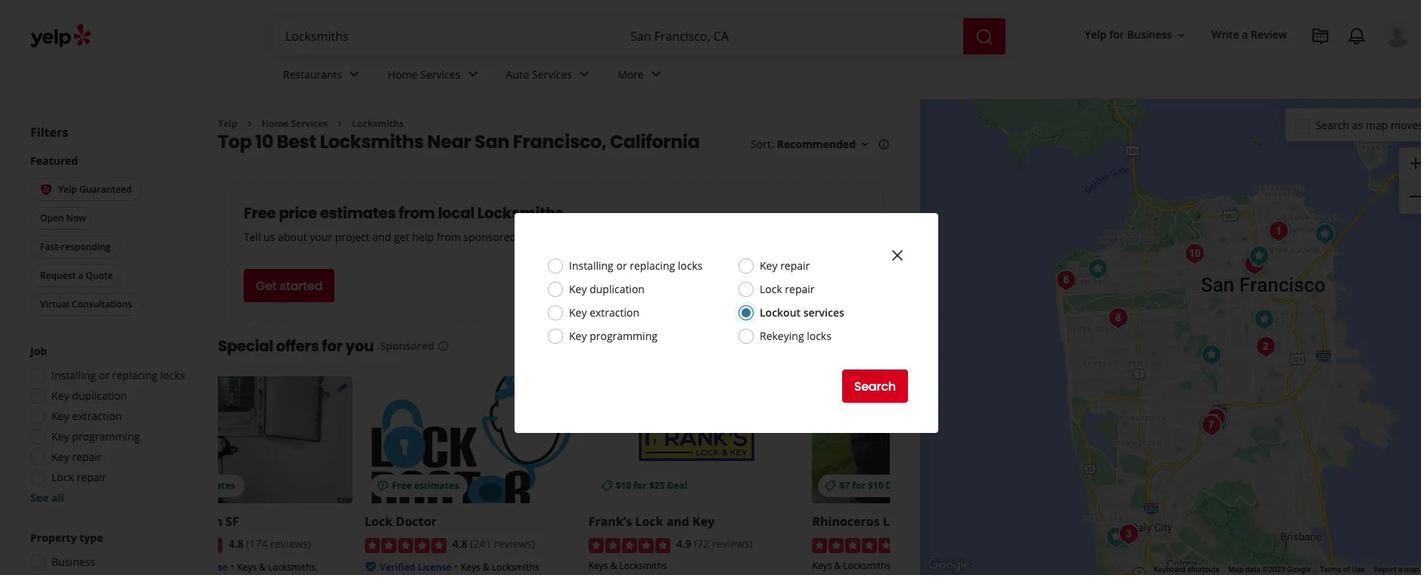 Task type: vqa. For each thing, say whether or not it's contained in the screenshot.
16 checkmark v2 image
no



Task type: describe. For each thing, give the bounding box(es) containing it.
terms of use link
[[1320, 566, 1365, 575]]

sf
[[226, 514, 239, 531]]

adam o'neill locksmith image
[[1103, 304, 1133, 334]]

near
[[427, 130, 471, 155]]

lockout
[[760, 306, 801, 320]]

keys inside "keys & locksmiths, security systems, garage door services"
[[237, 561, 257, 574]]

a for write
[[1242, 28, 1248, 42]]

©2023
[[1263, 566, 1285, 575]]

property type
[[30, 532, 103, 546]]

moves
[[1391, 118, 1421, 132]]

shortcuts
[[1188, 566, 1220, 575]]

san
[[475, 130, 509, 155]]

local
[[438, 203, 475, 224]]

ds locksmith sf
[[141, 514, 239, 531]]

data
[[1246, 566, 1261, 575]]

a for request
[[78, 270, 83, 283]]

reviews) for lock doctor
[[494, 538, 535, 552]]

search for search as map moves
[[1316, 118, 1350, 132]]

yelp for business
[[1085, 28, 1172, 42]]

frank's
[[589, 514, 632, 531]]

0 horizontal spatial estimates
[[190, 480, 235, 493]]

4.8 (241 reviews)
[[452, 538, 535, 552]]

& inside "keys & locksmiths, security systems, garage door services"
[[259, 561, 266, 574]]

0 horizontal spatial home services link
[[262, 117, 328, 130]]

you
[[345, 336, 374, 358]]

search as map moves
[[1316, 118, 1421, 132]]

16 verified v2 image
[[365, 561, 377, 573]]

free estimates link for lock doctor
[[365, 377, 576, 504]]

ds locksmith sf image
[[1244, 241, 1274, 272]]

about
[[278, 230, 307, 245]]

as
[[1352, 118, 1363, 132]]

2 license from the left
[[418, 561, 452, 574]]

16 info v2 image for special offers for you
[[438, 341, 450, 353]]

installing or replacing locks inside search dialog
[[569, 259, 703, 273]]

zoom out image
[[1407, 188, 1421, 206]]

sponsored
[[464, 230, 516, 245]]

best
[[277, 130, 316, 155]]

or inside option group
[[99, 369, 109, 383]]

security
[[141, 575, 175, 576]]

open now
[[40, 212, 86, 225]]

francisco,
[[513, 130, 607, 155]]

1 vertical spatial home services
[[262, 117, 328, 130]]

map
[[1229, 566, 1244, 575]]

write a review
[[1212, 28, 1287, 42]]

open now button
[[30, 208, 96, 230]]

$10 for $25 deal
[[616, 480, 688, 493]]

virtual consultations
[[40, 299, 132, 311]]

virtual
[[40, 299, 69, 311]]

key duplication inside option group
[[51, 389, 127, 404]]

lock down 16 free estimates v2 image
[[365, 514, 393, 531]]

marios locksmith image
[[1196, 411, 1227, 441]]

1 vertical spatial locks
[[807, 329, 832, 344]]

frank's lock and key link
[[589, 514, 715, 531]]

locksmiths down rhinoceros locksmith link
[[843, 560, 891, 573]]

marios locksmith image
[[1196, 411, 1227, 441]]

16 chevron right v2 image for home services
[[244, 118, 256, 130]]

google
[[1287, 566, 1311, 575]]

4.8 star rating image for doctor
[[365, 539, 446, 554]]

extraction inside search dialog
[[590, 306, 640, 320]]

16 deal v2 image
[[601, 481, 613, 493]]

16 info v2 image for top 10 best locksmiths near san francisco, california
[[878, 139, 890, 151]]

user actions element
[[1073, 19, 1421, 112]]

request a quote
[[40, 270, 113, 283]]

extraction inside option group
[[72, 410, 122, 424]]

locksmiths down frank's lock and key link
[[620, 560, 667, 573]]

0 horizontal spatial keys & locksmiths
[[461, 561, 539, 574]]

0 horizontal spatial key repair
[[51, 451, 102, 465]]

report a map e
[[1374, 566, 1421, 575]]

24 chevron down v2 image for more
[[647, 65, 665, 84]]

project
[[335, 230, 370, 245]]

$10 inside 'link'
[[616, 480, 631, 493]]

0 vertical spatial from
[[399, 203, 435, 224]]

map for e
[[1405, 566, 1420, 575]]

installing inside option group
[[51, 369, 96, 383]]

price
[[279, 203, 317, 224]]

(174
[[246, 538, 268, 552]]

us
[[264, 230, 275, 245]]

4.9
[[676, 538, 691, 552]]

2 $10 from the left
[[868, 480, 884, 493]]

business inside option group
[[51, 556, 95, 570]]

reviews) for frank's lock and key
[[712, 538, 753, 552]]

job
[[30, 345, 47, 359]]

yelp for yelp guaranteed
[[58, 183, 77, 196]]

2 horizontal spatial free
[[392, 480, 412, 493]]

terms of use
[[1320, 566, 1365, 575]]

ds locksmith sf link
[[141, 514, 239, 531]]

yelp for yelp for business
[[1085, 28, 1107, 42]]

free price estimates from local locksmiths image
[[720, 221, 796, 296]]

programming inside search dialog
[[590, 329, 658, 344]]

for for $10
[[634, 480, 647, 493]]

lock inside option group
[[51, 471, 74, 485]]

& down rhinoceros
[[834, 560, 841, 573]]

a for report
[[1399, 566, 1403, 575]]

lock world image
[[1180, 239, 1210, 269]]

key duplication inside search dialog
[[569, 282, 645, 297]]

free estimates link for ds locksmith sf
[[141, 377, 353, 504]]

search dialog
[[0, 0, 1421, 576]]

keys & locksmiths, security systems, garage door services
[[141, 561, 318, 576]]

terms
[[1320, 566, 1342, 575]]

top
[[218, 130, 252, 155]]

get started button
[[244, 270, 335, 303]]

services right "auto"
[[532, 67, 572, 81]]

replacing inside search dialog
[[630, 259, 675, 273]]

auto services link
[[494, 54, 606, 98]]

request a quote button
[[30, 265, 123, 288]]

google image
[[924, 556, 974, 576]]

search for search
[[854, 378, 896, 395]]

started
[[280, 278, 323, 295]]

california
[[610, 130, 700, 155]]

doctor
[[396, 514, 437, 531]]

locks inside option group
[[160, 369, 185, 383]]

of
[[1343, 566, 1350, 575]]

see all button
[[30, 492, 64, 506]]

duplication inside option group
[[72, 389, 127, 404]]

services left 24 chevron down v2 icon at the top left of page
[[420, 67, 461, 81]]

door
[[249, 575, 271, 576]]

16 chevron down v2 image
[[1175, 29, 1187, 41]]

featured group
[[27, 154, 188, 320]]

more link
[[606, 54, 677, 98]]

rhinoceros locksmith image
[[1083, 254, 1113, 285]]

pickbuster locksmith image
[[1251, 332, 1281, 363]]

for for $7
[[852, 480, 866, 493]]

2 verified license from the left
[[380, 561, 452, 574]]

restaurants link
[[271, 54, 376, 98]]

see
[[30, 492, 49, 506]]

sponsored
[[380, 339, 435, 354]]

0 horizontal spatial home
[[262, 117, 289, 130]]

locksmith for ds
[[160, 514, 222, 531]]

locksmiths down the restaurants link
[[352, 117, 404, 130]]

1 horizontal spatial locks
[[678, 259, 703, 273]]

24 chevron down v2 image for restaurants
[[345, 65, 363, 84]]

lock doctor image
[[1196, 341, 1227, 371]]

rhinoceros locksmith
[[813, 514, 946, 531]]

featured
[[30, 154, 78, 168]]

now
[[66, 212, 86, 225]]

report a map e link
[[1374, 566, 1421, 575]]

systems,
[[177, 575, 214, 576]]

search button
[[842, 370, 908, 403]]

businesses.
[[519, 230, 576, 245]]

1 vertical spatial key extraction
[[51, 410, 122, 424]]

0 horizontal spatial free
[[168, 480, 188, 493]]

lock repair inside search dialog
[[760, 282, 815, 297]]

garage
[[216, 575, 247, 576]]

b&b locksmith and security image
[[1114, 520, 1144, 550]]

24 chevron down v2 image for auto services
[[575, 65, 593, 84]]

option group containing job
[[26, 345, 188, 507]]

keys down rhinoceros
[[813, 560, 832, 573]]

(72
[[694, 538, 709, 552]]

zoom in image
[[1407, 154, 1421, 172]]

offers
[[276, 336, 319, 358]]

2 verified from the left
[[380, 561, 415, 574]]

locksmiths link
[[352, 117, 404, 130]]



Task type: locate. For each thing, give the bounding box(es) containing it.
locksmith for rhinoceros
[[883, 514, 946, 531]]

programming inside option group
[[72, 430, 140, 445]]

business
[[1127, 28, 1172, 42], [51, 556, 95, 570]]

deal for lock
[[667, 480, 688, 493]]

key programming inside search dialog
[[569, 329, 658, 344]]

1 24 chevron down v2 image from the left
[[345, 65, 363, 84]]

None search field
[[273, 18, 1009, 54]]

free up tell
[[244, 203, 276, 224]]

2 horizontal spatial a
[[1399, 566, 1403, 575]]

0 horizontal spatial 24 chevron down v2 image
[[345, 65, 363, 84]]

$7 for $10 deal
[[840, 480, 906, 493]]

consultations
[[72, 299, 132, 311]]

$10 right $7
[[868, 480, 884, 493]]

1 horizontal spatial verified license button
[[380, 560, 452, 574]]

0 horizontal spatial yelp
[[58, 183, 77, 196]]

1 vertical spatial map
[[1405, 566, 1420, 575]]

for inside 'link'
[[634, 480, 647, 493]]

locksmith left the sf
[[160, 514, 222, 531]]

option group containing property type
[[26, 532, 188, 576]]

home inside business categories element
[[388, 67, 418, 81]]

locksmiths right best in the left top of the page
[[320, 130, 424, 155]]

1 horizontal spatial a
[[1242, 28, 1248, 42]]

installing inside search dialog
[[569, 259, 614, 273]]

2 deal from the left
[[886, 480, 906, 493]]

keys & locksmiths down 4.8 (241 reviews)
[[461, 561, 539, 574]]

0 horizontal spatial free estimates link
[[141, 377, 353, 504]]

24 chevron down v2 image right more at top left
[[647, 65, 665, 84]]

and up the 4.9
[[667, 514, 689, 531]]

0 horizontal spatial a
[[78, 270, 83, 283]]

1 horizontal spatial key duplication
[[569, 282, 645, 297]]

1 vertical spatial from
[[437, 230, 461, 245]]

locksmiths inside free price estimates from local locksmiths tell us about your project and get help from sponsored businesses.
[[477, 203, 563, 224]]

lock repair up lockout
[[760, 282, 815, 297]]

lock doctor
[[365, 514, 437, 531]]

4.8 for lock doctor
[[452, 538, 468, 552]]

locksmiths down 4.8 (241 reviews)
[[492, 561, 539, 574]]

replacing inside option group
[[112, 369, 158, 383]]

1 horizontal spatial 4.8
[[452, 538, 468, 552]]

nova locksmith image
[[1264, 216, 1294, 247], [1264, 216, 1294, 247]]

fast-responding
[[40, 241, 111, 254]]

1 horizontal spatial duplication
[[590, 282, 645, 297]]

$10 right 16 deal v2 image
[[616, 480, 631, 493]]

0 vertical spatial lock repair
[[760, 282, 815, 297]]

4.8 star rating image
[[141, 539, 223, 554], [365, 539, 446, 554]]

yelp for business button
[[1079, 22, 1194, 49]]

2 free estimates link from the left
[[365, 377, 576, 504]]

write a review link
[[1206, 22, 1294, 49]]

1 free estimates from the left
[[168, 480, 235, 493]]

$7
[[840, 480, 850, 493]]

1 horizontal spatial 16 info v2 image
[[878, 139, 890, 151]]

1 option group from the top
[[26, 345, 188, 507]]

1 horizontal spatial installing or replacing locks
[[569, 259, 703, 273]]

2 option group from the top
[[26, 532, 188, 576]]

for for yelp
[[1110, 28, 1125, 42]]

1 horizontal spatial key extraction
[[569, 306, 640, 320]]

16 free estimates v2 image
[[377, 481, 389, 493]]

free right 16 free estimates v2 image
[[392, 480, 412, 493]]

0 vertical spatial 16 info v2 image
[[878, 139, 890, 151]]

yelp inside button
[[58, 183, 77, 196]]

get started
[[256, 278, 323, 295]]

1 vertical spatial duplication
[[72, 389, 127, 404]]

0 vertical spatial home services
[[388, 67, 461, 81]]

0 vertical spatial programming
[[590, 329, 658, 344]]

1 $10 from the left
[[616, 480, 631, 493]]

keys & locksmiths down the frank's
[[589, 560, 667, 573]]

3 reviews) from the left
[[712, 538, 753, 552]]

0 horizontal spatial verified license
[[156, 561, 228, 574]]

installing down businesses. at the left of page
[[569, 259, 614, 273]]

for inside 'button'
[[1110, 28, 1125, 42]]

special
[[218, 336, 273, 358]]

option group
[[26, 345, 188, 507], [26, 532, 188, 576]]

installing or replacing locks inside option group
[[51, 369, 185, 383]]

$10 for $25 deal link
[[589, 377, 800, 504]]

1 horizontal spatial 4.9 star rating image
[[813, 539, 894, 554]]

& down (241
[[483, 561, 490, 574]]

a left quote
[[78, 270, 83, 283]]

1 horizontal spatial yelp
[[218, 117, 238, 130]]

1 horizontal spatial from
[[437, 230, 461, 245]]

1 horizontal spatial verified license
[[380, 561, 452, 574]]

16 chevron right v2 image for locksmiths
[[334, 118, 346, 130]]

0 vertical spatial extraction
[[590, 306, 640, 320]]

1 verified license from the left
[[156, 561, 228, 574]]

2 4.9 star rating image from the left
[[813, 539, 894, 554]]

2 free estimates from the left
[[392, 480, 459, 493]]

4.9 star rating image
[[589, 539, 670, 554], [813, 539, 894, 554]]

2 horizontal spatial reviews)
[[712, 538, 753, 552]]

1 deal from the left
[[667, 480, 688, 493]]

yelp guaranteed
[[58, 183, 132, 196]]

& down the frank's
[[611, 560, 617, 573]]

key duplication
[[569, 282, 645, 297], [51, 389, 127, 404]]

free estimates up doctor
[[392, 480, 459, 493]]

0 horizontal spatial or
[[99, 369, 109, 383]]

auto services
[[506, 67, 572, 81]]

help
[[412, 230, 434, 245]]

map data ©2023 google
[[1229, 566, 1311, 575]]

home services inside home services link
[[388, 67, 461, 81]]

quote
[[86, 270, 113, 283]]

0 vertical spatial installing
[[569, 259, 614, 273]]

1 free estimates link from the left
[[141, 377, 353, 504]]

0 vertical spatial and
[[372, 230, 391, 245]]

a
[[1242, 28, 1248, 42], [78, 270, 83, 283], [1399, 566, 1403, 575]]

write
[[1212, 28, 1240, 42]]

yelp guaranteed button
[[30, 178, 142, 202]]

installing or replacing locks
[[569, 259, 703, 273], [51, 369, 185, 383]]

from
[[399, 203, 435, 224], [437, 230, 461, 245]]

fast-responding button
[[30, 236, 121, 259]]

rhinoceros locksmith link
[[813, 514, 946, 531]]

guy the locksmith image
[[1101, 523, 1131, 553]]

replacing
[[630, 259, 675, 273], [112, 369, 158, 383]]

lock
[[760, 282, 782, 297], [51, 471, 74, 485], [365, 514, 393, 531], [635, 514, 663, 531]]

1 vertical spatial or
[[99, 369, 109, 383]]

installing
[[569, 259, 614, 273], [51, 369, 96, 383]]

free inside free price estimates from local locksmiths tell us about your project and get help from sponsored businesses.
[[244, 203, 276, 224]]

filters
[[30, 124, 68, 141]]

rekeying
[[760, 329, 804, 344]]

0 horizontal spatial license
[[194, 561, 228, 574]]

virtual consultations button
[[30, 294, 142, 317]]

key repair up lockout
[[760, 259, 810, 273]]

duplication
[[590, 282, 645, 297], [72, 389, 127, 404]]

0 horizontal spatial installing
[[51, 369, 96, 383]]

1 vertical spatial installing
[[51, 369, 96, 383]]

1 16 chevron right v2 image from the left
[[244, 118, 256, 130]]

0 horizontal spatial key programming
[[51, 430, 140, 445]]

map region
[[849, 55, 1421, 576]]

1 horizontal spatial and
[[667, 514, 689, 531]]

4.8 star rating image for locksmith
[[141, 539, 223, 554]]

0 vertical spatial home
[[388, 67, 418, 81]]

1 horizontal spatial home services link
[[376, 54, 494, 98]]

2 24 chevron down v2 image from the left
[[575, 65, 593, 84]]

0 horizontal spatial $10
[[616, 480, 631, 493]]

sort:
[[751, 137, 774, 152]]

1 horizontal spatial verified
[[380, 561, 415, 574]]

estimates inside free price estimates from local locksmiths tell us about your project and get help from sponsored businesses.
[[320, 203, 396, 224]]

0 vertical spatial installing or replacing locks
[[569, 259, 703, 273]]

yelp inside 'button'
[[1085, 28, 1107, 42]]

map left the e
[[1405, 566, 1420, 575]]

all
[[51, 492, 64, 506]]

key extraction inside search dialog
[[569, 306, 640, 320]]

map for moves
[[1366, 118, 1388, 132]]

keys up door
[[237, 561, 257, 574]]

1 verified from the left
[[156, 561, 191, 574]]

4.8 for ds locksmith sf
[[229, 538, 244, 552]]

reviews) right (72
[[712, 538, 753, 552]]

ds
[[141, 514, 156, 531]]

1 horizontal spatial programming
[[590, 329, 658, 344]]

0 vertical spatial duplication
[[590, 282, 645, 297]]

2 horizontal spatial yelp
[[1085, 28, 1107, 42]]

services inside "keys & locksmiths, security systems, garage door services"
[[273, 575, 307, 576]]

verified license right 16 verified v2 icon
[[380, 561, 452, 574]]

2 vertical spatial locks
[[160, 369, 185, 383]]

24 chevron down v2 image right 'auto services'
[[575, 65, 593, 84]]

4.8
[[229, 538, 244, 552], [452, 538, 468, 552]]

2 verified license button from the left
[[380, 560, 452, 574]]

deal inside $10 for $25 deal 'link'
[[667, 480, 688, 493]]

1 verified license button from the left
[[156, 560, 228, 574]]

16 chevron right v2 image
[[244, 118, 256, 130], [334, 118, 346, 130]]

2 4.8 star rating image from the left
[[365, 539, 446, 554]]

1 horizontal spatial 24 chevron down v2 image
[[575, 65, 593, 84]]

verified up security
[[156, 561, 191, 574]]

property
[[30, 532, 77, 546]]

1 horizontal spatial search
[[1316, 118, 1350, 132]]

key repair up all
[[51, 451, 102, 465]]

key repair inside search dialog
[[760, 259, 810, 273]]

business down property type
[[51, 556, 95, 570]]

24 chevron down v2 image
[[464, 65, 482, 84]]

see all
[[30, 492, 64, 506]]

1 horizontal spatial lock repair
[[760, 282, 815, 297]]

1 horizontal spatial free estimates link
[[365, 377, 576, 504]]

type
[[79, 532, 103, 546]]

keyboard shortcuts
[[1154, 566, 1220, 575]]

1 vertical spatial key programming
[[51, 430, 140, 445]]

0 horizontal spatial lock repair
[[51, 471, 106, 485]]

keys & locksmiths down rhinoceros
[[813, 560, 891, 573]]

1 locksmith from the left
[[160, 514, 222, 531]]

2 horizontal spatial estimates
[[414, 480, 459, 493]]

1 vertical spatial a
[[78, 270, 83, 283]]

1 4.8 from the left
[[229, 538, 244, 552]]

special offers for you
[[218, 336, 374, 358]]

locksmiths up businesses. at the left of page
[[477, 203, 563, 224]]

lock up all
[[51, 471, 74, 485]]

for right $7
[[852, 480, 866, 493]]

for left 16 chevron down v2 image
[[1110, 28, 1125, 42]]

0 horizontal spatial key extraction
[[51, 410, 122, 424]]

1 vertical spatial home services link
[[262, 117, 328, 130]]

home up locksmiths link
[[388, 67, 418, 81]]

restaurants
[[283, 67, 342, 81]]

quick locksmith image
[[1249, 305, 1280, 335]]

2 locksmith from the left
[[883, 514, 946, 531]]

services
[[420, 67, 461, 81], [532, 67, 572, 81], [291, 117, 328, 130], [273, 575, 307, 576]]

0 horizontal spatial locksmith
[[160, 514, 222, 531]]

home services left 24 chevron down v2 icon at the top left of page
[[388, 67, 461, 81]]

2 4.8 from the left
[[452, 538, 468, 552]]

verified right 16 verified v2 icon
[[380, 561, 415, 574]]

0 horizontal spatial business
[[51, 556, 95, 570]]

e
[[1421, 566, 1421, 575]]

lock repair
[[760, 282, 815, 297], [51, 471, 106, 485]]

2 16 chevron right v2 image from the left
[[334, 118, 346, 130]]

1 horizontal spatial key repair
[[760, 259, 810, 273]]

estimates up the sf
[[190, 480, 235, 493]]

0 vertical spatial key duplication
[[569, 282, 645, 297]]

16 chevron right v2 image left locksmiths link
[[334, 118, 346, 130]]

business categories element
[[271, 54, 1412, 98]]

16 yelp guaranteed v2 image
[[40, 184, 52, 196]]

yelp link
[[218, 117, 238, 130]]

and left get at left
[[372, 230, 391, 245]]

1 vertical spatial lock repair
[[51, 471, 106, 485]]

16 deal v2 image
[[825, 481, 837, 493]]

yes locksmith image
[[1239, 250, 1270, 280]]

3 24 chevron down v2 image from the left
[[647, 65, 665, 84]]

24 chevron down v2 image inside more link
[[647, 65, 665, 84]]

free up ds locksmith sf link
[[168, 480, 188, 493]]

0 horizontal spatial from
[[399, 203, 435, 224]]

search image
[[976, 28, 994, 46]]

open
[[40, 212, 64, 225]]

rekeying locks
[[760, 329, 832, 344]]

&
[[611, 560, 617, 573], [834, 560, 841, 573], [259, 561, 266, 574], [483, 561, 490, 574]]

4.8 star rating image down ds locksmith sf link
[[141, 539, 223, 554]]

1 vertical spatial key repair
[[51, 451, 102, 465]]

premier locksmith image
[[1201, 404, 1231, 434]]

0 vertical spatial key extraction
[[569, 306, 640, 320]]

home services link down restaurants
[[262, 117, 328, 130]]

request
[[40, 270, 76, 283]]

projects image
[[1312, 27, 1330, 45]]

search inside search button
[[854, 378, 896, 395]]

services right 10 on the top
[[291, 117, 328, 130]]

or inside search dialog
[[616, 259, 627, 273]]

estimates up project
[[320, 203, 396, 224]]

2 horizontal spatial keys & locksmiths
[[813, 560, 891, 573]]

lock inside search dialog
[[760, 282, 782, 297]]

home
[[388, 67, 418, 81], [262, 117, 289, 130]]

0 vertical spatial home services link
[[376, 54, 494, 98]]

for left the $25
[[634, 480, 647, 493]]

close image
[[889, 247, 907, 265]]

reviews) right (241
[[494, 538, 535, 552]]

keys
[[589, 560, 608, 573], [813, 560, 832, 573], [237, 561, 257, 574], [461, 561, 481, 574]]

license
[[194, 561, 228, 574], [418, 561, 452, 574]]

1 vertical spatial option group
[[26, 532, 188, 576]]

& up door
[[259, 561, 266, 574]]

1 license from the left
[[194, 561, 228, 574]]

4.8 left (174
[[229, 538, 244, 552]]

deal right the $25
[[667, 480, 688, 493]]

0 vertical spatial business
[[1127, 28, 1172, 42]]

1 vertical spatial 16 info v2 image
[[438, 341, 450, 353]]

1 horizontal spatial $10
[[868, 480, 884, 493]]

home services link up near
[[376, 54, 494, 98]]

locksmiths,
[[268, 561, 318, 574]]

keys down the frank's
[[589, 560, 608, 573]]

reviews) up locksmiths,
[[270, 538, 311, 552]]

4.9 star rating image down the frank's
[[589, 539, 670, 554]]

1 vertical spatial programming
[[72, 430, 140, 445]]

estimates up doctor
[[414, 480, 459, 493]]

verified
[[156, 561, 191, 574], [380, 561, 415, 574]]

0 horizontal spatial search
[[854, 378, 896, 395]]

1 vertical spatial search
[[854, 378, 896, 395]]

verified license
[[156, 561, 228, 574], [380, 561, 452, 574]]

estimates
[[320, 203, 396, 224], [190, 480, 235, 493], [414, 480, 459, 493]]

2 vertical spatial yelp
[[58, 183, 77, 196]]

business inside 'button'
[[1127, 28, 1172, 42]]

local locksmith ca image
[[1202, 408, 1233, 438]]

16 chevron right v2 image right yelp link
[[244, 118, 256, 130]]

and inside free price estimates from local locksmiths tell us about your project and get help from sponsored businesses.
[[372, 230, 391, 245]]

0 horizontal spatial 4.8
[[229, 538, 244, 552]]

1 vertical spatial business
[[51, 556, 95, 570]]

1 4.8 star rating image from the left
[[141, 539, 223, 554]]

deal for locksmith
[[886, 480, 906, 493]]

programming
[[590, 329, 658, 344], [72, 430, 140, 445]]

$7 for $10 deal link
[[813, 377, 1024, 504]]

group
[[1399, 148, 1421, 214]]

1 vertical spatial and
[[667, 514, 689, 531]]

a right write
[[1242, 28, 1248, 42]]

1 horizontal spatial keys & locksmiths
[[589, 560, 667, 573]]

verified license up systems,
[[156, 561, 228, 574]]

duplication inside search dialog
[[590, 282, 645, 297]]

frank's lock and key
[[589, 514, 715, 531]]

license down doctor
[[418, 561, 452, 574]]

installing down virtual consultations button
[[51, 369, 96, 383]]

1 horizontal spatial reviews)
[[494, 538, 535, 552]]

deal inside $7 for $10 deal link
[[886, 480, 906, 493]]

keys & locksmiths for frank's
[[589, 560, 667, 573]]

1 vertical spatial replacing
[[112, 369, 158, 383]]

keys & locksmiths
[[589, 560, 667, 573], [813, 560, 891, 573], [461, 561, 539, 574]]

notifications image
[[1348, 27, 1366, 45]]

lock doctor link
[[365, 514, 437, 531]]

locksmith down $7 for $10 deal
[[883, 514, 946, 531]]

responding
[[61, 241, 111, 254]]

key repair
[[760, 259, 810, 273], [51, 451, 102, 465]]

0 vertical spatial key repair
[[760, 259, 810, 273]]

a right report
[[1399, 566, 1403, 575]]

verified license button up systems,
[[156, 560, 228, 574]]

24 chevron down v2 image
[[345, 65, 363, 84], [575, 65, 593, 84], [647, 65, 665, 84]]

$25
[[649, 480, 665, 493]]

0 vertical spatial search
[[1316, 118, 1350, 132]]

0 vertical spatial a
[[1242, 28, 1248, 42]]

home services down restaurants
[[262, 117, 328, 130]]

services down locksmiths,
[[273, 575, 307, 576]]

2 horizontal spatial 24 chevron down v2 image
[[647, 65, 665, 84]]

license up systems,
[[194, 561, 228, 574]]

lock up lockout
[[760, 282, 782, 297]]

24 chevron down v2 image right restaurants
[[345, 65, 363, 84]]

24-7 security & locksmith sf image
[[1310, 219, 1340, 250]]

1 horizontal spatial installing
[[569, 259, 614, 273]]

lock repair inside option group
[[51, 471, 106, 485]]

home right top
[[262, 117, 289, 130]]

1 horizontal spatial 4.8 star rating image
[[365, 539, 446, 554]]

free estimates up ds locksmith sf link
[[168, 480, 235, 493]]

free price estimates from local locksmiths tell us about your project and get help from sponsored businesses.
[[244, 203, 576, 245]]

for left you
[[322, 336, 343, 358]]

lock repair up all
[[51, 471, 106, 485]]

a inside button
[[78, 270, 83, 283]]

keys down (241
[[461, 561, 481, 574]]

4.8 left (241
[[452, 538, 468, 552]]

0 horizontal spatial locks
[[160, 369, 185, 383]]

4.9 star rating image down rhinoceros
[[813, 539, 894, 554]]

lock genius solutions image
[[1051, 266, 1081, 296]]

top 10 best locksmiths near san francisco, california
[[218, 130, 700, 155]]

get
[[256, 278, 277, 295]]

1 4.9 star rating image from the left
[[589, 539, 670, 554]]

0 horizontal spatial key duplication
[[51, 389, 127, 404]]

yes locksmith image
[[1239, 250, 1270, 280]]

business left 16 chevron down v2 image
[[1127, 28, 1172, 42]]

4.8 (174 reviews)
[[229, 538, 311, 552]]

guaranteed
[[79, 183, 132, 196]]

yelp for yelp link
[[218, 117, 238, 130]]

4.8 star rating image down lock doctor link
[[365, 539, 446, 554]]

lock down $10 for $25 deal
[[635, 514, 663, 531]]

16 info v2 image
[[878, 139, 890, 151], [438, 341, 450, 353]]

from up help
[[399, 203, 435, 224]]

locks
[[678, 259, 703, 273], [807, 329, 832, 344], [160, 369, 185, 383]]

map right as
[[1366, 118, 1388, 132]]

rhinoceros
[[813, 514, 880, 531]]

verified license button down doctor
[[380, 560, 452, 574]]

from down local
[[437, 230, 461, 245]]

keys & locksmiths for rhinoceros
[[813, 560, 891, 573]]

2 horizontal spatial locks
[[807, 329, 832, 344]]

your
[[310, 230, 332, 245]]

(241
[[470, 538, 492, 552]]

0 horizontal spatial deal
[[667, 480, 688, 493]]

1 horizontal spatial or
[[616, 259, 627, 273]]

for
[[1110, 28, 1125, 42], [322, 336, 343, 358], [634, 480, 647, 493], [852, 480, 866, 493]]

deal up rhinoceros locksmith link
[[886, 480, 906, 493]]

report
[[1374, 566, 1397, 575]]

0 horizontal spatial map
[[1366, 118, 1388, 132]]

24 chevron down v2 image inside the auto services link
[[575, 65, 593, 84]]

reviews) for ds locksmith sf
[[270, 538, 311, 552]]

0 horizontal spatial duplication
[[72, 389, 127, 404]]

1 reviews) from the left
[[270, 538, 311, 552]]

0 horizontal spatial programming
[[72, 430, 140, 445]]

key programming inside option group
[[51, 430, 140, 445]]

2 reviews) from the left
[[494, 538, 535, 552]]

24 chevron down v2 image inside the restaurants link
[[345, 65, 363, 84]]



